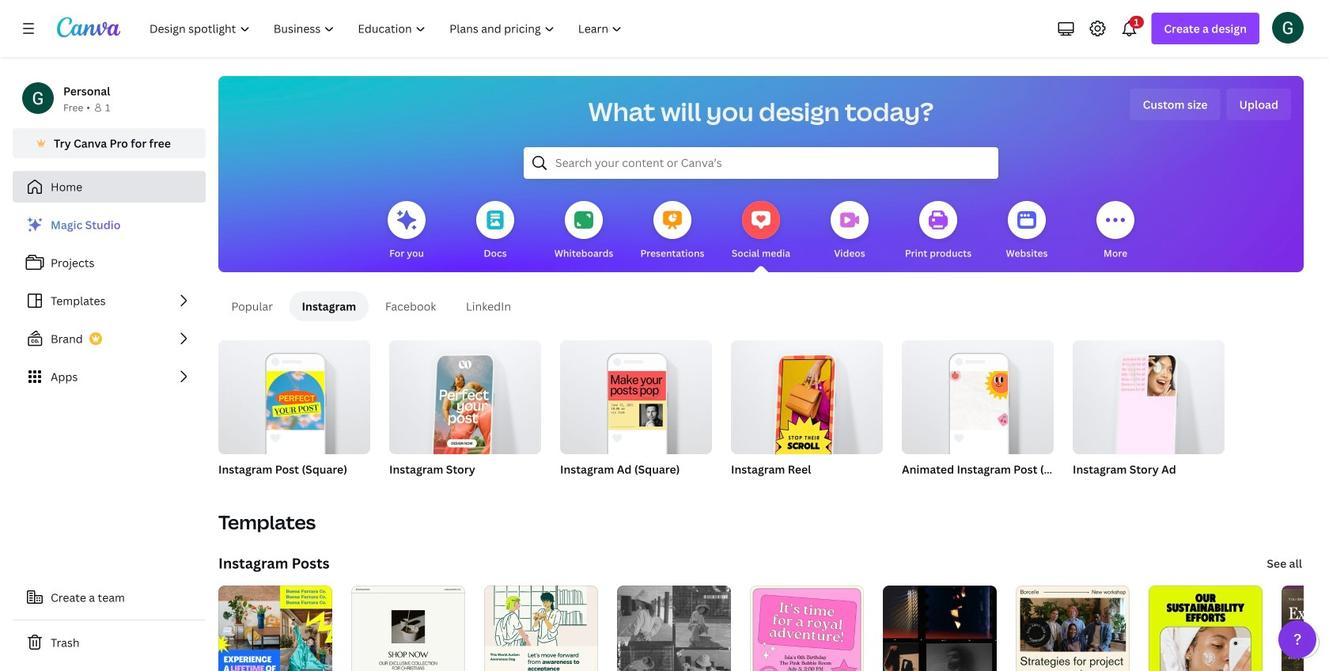 Task type: describe. For each thing, give the bounding box(es) containing it.
greg robinson image
[[1273, 12, 1304, 43]]

top level navigation element
[[139, 13, 636, 44]]



Task type: vqa. For each thing, say whether or not it's contained in the screenshot.
photo
no



Task type: locate. For each thing, give the bounding box(es) containing it.
list
[[13, 209, 206, 393]]

group
[[218, 334, 370, 497], [218, 334, 370, 454], [389, 334, 541, 497], [389, 334, 541, 464], [560, 334, 712, 497], [560, 334, 712, 454], [731, 334, 883, 497], [731, 334, 883, 464], [902, 340, 1054, 497], [902, 340, 1054, 454], [1073, 340, 1225, 497]]

Search search field
[[556, 148, 967, 178]]

None search field
[[524, 147, 999, 179]]



